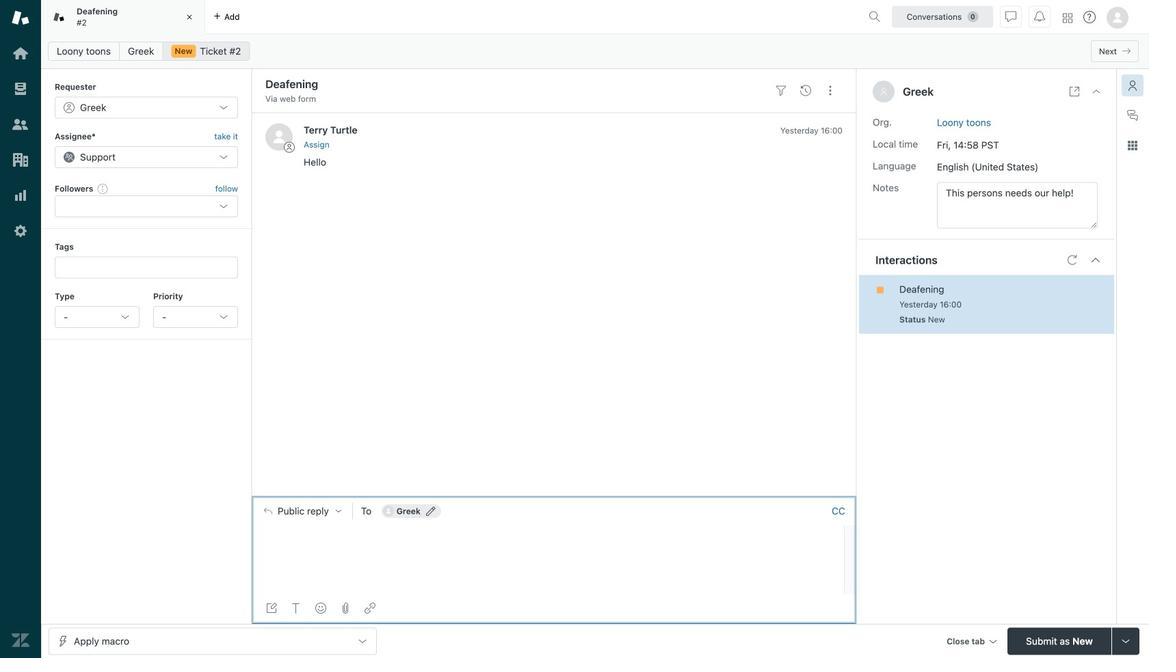 Task type: vqa. For each thing, say whether or not it's contained in the screenshot.
Get Help icon
yes



Task type: describe. For each thing, give the bounding box(es) containing it.
events image
[[801, 85, 812, 96]]

add link (cmd k) image
[[365, 604, 376, 614]]

filter image
[[776, 85, 787, 96]]

Subject field
[[263, 76, 766, 92]]

views image
[[12, 80, 29, 98]]

Public reply composer text field
[[258, 526, 840, 555]]

customer context image
[[1128, 80, 1139, 91]]

get help image
[[1084, 11, 1096, 23]]

admin image
[[12, 222, 29, 240]]

displays possible ticket submission types image
[[1121, 637, 1132, 648]]

organizations image
[[12, 151, 29, 169]]

reporting image
[[12, 187, 29, 205]]

0 vertical spatial yesterday 16:00 text field
[[781, 126, 843, 135]]

main element
[[0, 0, 41, 659]]

add attachment image
[[340, 604, 351, 614]]

tabs tab list
[[41, 0, 864, 34]]



Task type: locate. For each thing, give the bounding box(es) containing it.
Yesterday 16:00 text field
[[781, 126, 843, 135], [900, 300, 962, 310]]

get started image
[[12, 44, 29, 62]]

secondary element
[[41, 38, 1150, 65]]

view more details image
[[1069, 86, 1080, 97]]

ticket actions image
[[825, 85, 836, 96]]

0 vertical spatial close image
[[183, 10, 196, 24]]

notifications image
[[1035, 11, 1046, 22]]

tab
[[41, 0, 205, 34]]

zendesk products image
[[1063, 13, 1073, 23]]

insert emojis image
[[315, 604, 326, 614]]

None text field
[[937, 182, 1098, 229]]

zendesk support image
[[12, 9, 29, 27]]

apps image
[[1128, 140, 1139, 151]]

close image
[[183, 10, 196, 24], [1091, 86, 1102, 97]]

customers image
[[12, 116, 29, 133]]

zendesk image
[[12, 632, 29, 650]]

1 vertical spatial yesterday 16:00 text field
[[900, 300, 962, 310]]

edit user image
[[426, 507, 436, 517]]

1 horizontal spatial close image
[[1091, 86, 1102, 97]]

1 vertical spatial close image
[[1091, 86, 1102, 97]]

draft mode image
[[266, 604, 277, 614]]

hide composer image
[[549, 491, 560, 502]]

avatar image
[[265, 123, 293, 151]]

1 horizontal spatial yesterday 16:00 text field
[[900, 300, 962, 310]]

format text image
[[291, 604, 302, 614]]

user image
[[880, 88, 888, 96], [881, 88, 887, 96]]

info on adding followers image
[[97, 183, 108, 194]]

button displays agent's chat status as invisible. image
[[1006, 11, 1017, 22]]

0 horizontal spatial close image
[[183, 10, 196, 24]]

0 horizontal spatial yesterday 16:00 text field
[[781, 126, 843, 135]]

close image inside tabs tab list
[[183, 10, 196, 24]]



